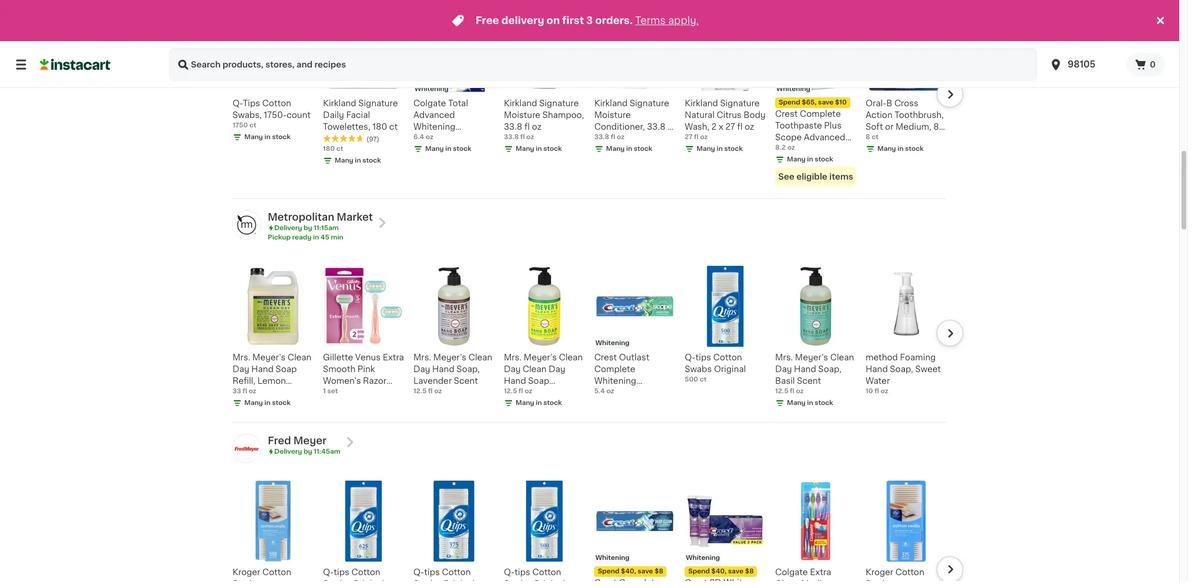 Task type: describe. For each thing, give the bounding box(es) containing it.
items
[[830, 173, 854, 181]]

hand for basil
[[794, 365, 817, 374]]

hand for refill,
[[251, 365, 274, 374]]

total
[[448, 99, 468, 107]]

advanced inside spend $65, save $10 crest complete toothpaste plus scope advanced active foam, striped, 8.2 oz, 5 ct
[[804, 133, 846, 141]]

8.2 oz
[[776, 144, 795, 151]]

crest outlast complete whitening toothpaste
[[595, 354, 650, 397]]

5 inside colgate total advanced whitening toothpaste, 6.4 oz, 5 count
[[414, 146, 419, 154]]

x
[[719, 123, 724, 131]]

1 horizontal spatial spend
[[689, 569, 710, 575]]

stock for mrs. meyer's clean day hand soap, basil scent
[[815, 400, 834, 406]]

meyer's for basil
[[795, 354, 829, 362]]

stock for mrs. meyer's clean day clean day hand soap honeysuckle scent
[[544, 400, 562, 406]]

kirkland for kirkland signature moisture conditioner, 33.8 fl oz
[[595, 99, 628, 107]]

apply.
[[669, 16, 699, 25]]

45
[[321, 234, 330, 241]]

many for kirkland signature natural citrus body wash, 2 x 27 fl oz
[[697, 146, 715, 152]]

in for kirkland signature natural citrus body wash, 2 x 27 fl oz
[[717, 146, 723, 152]]

0 horizontal spatial save
[[638, 569, 653, 575]]

tips for 1st q-tips cotton swabs original link from right
[[515, 569, 530, 577]]

in for oral-b cross action toothbrush, soft or medium, 8 ct
[[898, 146, 904, 152]]

many down 180 ct
[[335, 157, 354, 164]]

98105
[[1068, 60, 1096, 69]]

clean for refill,
[[288, 354, 312, 362]]

kirkland signature daily facial towelettes, 180 ct
[[323, 99, 398, 131]]

stock for kirkland signature moisture shampoo, 33.8 fl oz
[[544, 146, 562, 152]]

1 horizontal spatial save
[[728, 569, 744, 575]]

first
[[562, 16, 584, 25]]

oz inside mrs. meyer's clean day hand soap, lavender scent 12.5 fl oz
[[434, 388, 442, 395]]

$65,
[[802, 99, 817, 106]]

0 horizontal spatial 8.2
[[776, 144, 786, 151]]

2 q-tips cotton swabs original link from the left
[[414, 481, 495, 582]]

0 horizontal spatial spend
[[598, 569, 620, 575]]

smooth
[[323, 365, 356, 374]]

in left the 45
[[313, 234, 319, 241]]

meyer's for hand
[[524, 354, 557, 362]]

3
[[587, 16, 593, 25]]

2 kroger cotton swabs from the left
[[866, 569, 925, 582]]

33.8 fl oz
[[595, 134, 625, 140]]

extra inside colgate extra clean mediu
[[810, 569, 832, 577]]

2 $8 from the left
[[745, 569, 754, 575]]

honeysuckle
[[504, 389, 558, 397]]

day for refill,
[[233, 365, 249, 374]]

8.2 inside spend $65, save $10 crest complete toothpaste plus scope advanced active foam, striped, 8.2 oz, 5 ct
[[810, 157, 823, 165]]

instacart logo image
[[40, 58, 110, 72]]

signature for conditioner,
[[630, 99, 669, 107]]

many in stock for kirkland signature natural citrus body wash, 2 x 27 fl oz
[[697, 146, 743, 152]]

2
[[712, 123, 717, 131]]

12.5 fl oz
[[504, 388, 533, 395]]

kirkland signature natural citrus body wash, 2 x 27 fl oz 27 fl oz
[[685, 99, 766, 140]]

day for basil
[[776, 365, 792, 374]]

item carousel region containing q-tips cotton swabs, 1750-count
[[216, 7, 964, 194]]

clean for hand
[[559, 354, 583, 362]]

whitening inside colgate total advanced whitening toothpaste, 6.4 oz, 5 count
[[414, 123, 456, 131]]

delivery by 11:45am
[[274, 449, 341, 455]]

foaming
[[900, 354, 936, 362]]

outlast
[[619, 354, 650, 362]]

moisture for conditioner,
[[595, 111, 631, 119]]

0 horizontal spatial 6.4
[[414, 134, 424, 140]]

sweet
[[916, 365, 941, 374]]

in for mrs. meyer's clean day hand soap, basil scent
[[808, 400, 814, 406]]

shampoo,
[[543, 111, 584, 119]]

many for kirkland signature moisture shampoo, 33.8 fl oz
[[516, 146, 534, 152]]

q-tips cotton swabs, 1750-count 1750 ct
[[233, 99, 311, 129]]

many for mrs. meyer's clean day hand soap refill, lemon verbena scent
[[244, 400, 263, 406]]

meyer's for lavender
[[433, 354, 467, 362]]

product group
[[776, 12, 857, 187]]

toothbrush,
[[895, 111, 944, 119]]

q- for 1st q-tips cotton swabs original link from right
[[504, 569, 515, 577]]

stock for kirkland signature natural citrus body wash, 2 x 27 fl oz
[[725, 146, 743, 152]]

action
[[866, 111, 893, 119]]

mrs. meyer's clean day hand soap refill, lemon verbena scent
[[233, 354, 312, 397]]

stock for q-tips cotton swabs, 1750-count
[[272, 134, 291, 140]]

0
[[1150, 61, 1156, 69]]

scent inside mrs. meyer's clean day hand soap refill, lemon verbena scent
[[269, 389, 293, 397]]

5 inside spend $65, save $10 crest complete toothpaste plus scope advanced active foam, striped, 8.2 oz, 5 ct
[[839, 157, 845, 165]]

advanced inside colgate total advanced whitening toothpaste, 6.4 oz, 5 count
[[414, 111, 455, 119]]

1 $40, from the left
[[621, 569, 636, 575]]

(97)
[[367, 136, 379, 143]]

basil
[[776, 377, 795, 385]]

8 ct
[[866, 134, 879, 140]]

save inside spend $65, save $10 crest complete toothpaste plus scope advanced active foam, striped, 8.2 oz, 5 ct
[[819, 99, 834, 106]]

original inside q-tips cotton swabs original 500 ct
[[714, 365, 746, 374]]

6.4 oz
[[414, 134, 434, 140]]

pickup
[[268, 234, 291, 241]]

kirkland signature moisture conditioner, 33.8 fl oz
[[595, 99, 673, 143]]

180 ct
[[323, 146, 343, 152]]

many for colgate total advanced whitening toothpaste, 6.4 oz, 5 count
[[425, 146, 444, 152]]

1 kroger cotton swabs link from the left
[[233, 481, 314, 582]]

fl inside mrs. meyer's clean day hand soap, lavender scent 12.5 fl oz
[[428, 388, 433, 395]]

q- for third q-tips cotton swabs original link from right
[[323, 569, 334, 577]]

fred
[[268, 436, 291, 446]]

set
[[327, 388, 338, 395]]

12.5 for lavender
[[414, 388, 427, 395]]

stock for colgate total advanced whitening toothpaste, 6.4 oz, 5 count
[[453, 146, 472, 152]]

meyer's for refill,
[[253, 354, 286, 362]]

original for 1st q-tips cotton swabs original link from right
[[533, 581, 565, 582]]

gillette
[[323, 354, 353, 362]]

soft
[[866, 123, 883, 131]]

market
[[337, 213, 373, 222]]

on
[[547, 16, 560, 25]]

day for lavender
[[414, 365, 430, 374]]

plus
[[825, 121, 842, 130]]

1 vertical spatial 180
[[323, 146, 335, 152]]

$10
[[836, 99, 847, 106]]

kirkland signature moisture shampoo, 33.8 fl oz 33.8 fl oz
[[504, 99, 584, 140]]

colgate extra clean mediu
[[776, 569, 854, 582]]

oz, inside colgate total advanced whitening toothpaste, 6.4 oz, 5 count
[[480, 134, 492, 143]]

many for q-tips cotton swabs, 1750-count
[[244, 134, 263, 140]]

fred meyer
[[268, 436, 327, 446]]

5.4 oz
[[595, 388, 614, 395]]

hand inside 'mrs. meyer's clean day clean day hand soap honeysuckle scent'
[[504, 377, 526, 385]]

active
[[776, 145, 802, 153]]

many in stock for colgate total advanced whitening toothpaste, 6.4 oz, 5 count
[[425, 146, 472, 152]]

33 fl oz
[[233, 388, 257, 395]]

soap inside mrs. meyer's clean day hand soap refill, lemon verbena scent
[[276, 365, 297, 374]]

signature for shampoo,
[[539, 99, 579, 107]]

delivery by 11:15am
[[274, 225, 339, 231]]

stock inside product group
[[815, 156, 834, 163]]

cross
[[895, 99, 919, 107]]

soap, for basil
[[819, 365, 842, 374]]

lavender
[[414, 377, 452, 385]]

refill,
[[233, 377, 256, 385]]

signature for facial
[[358, 99, 398, 107]]

1750
[[233, 122, 248, 129]]

10
[[866, 388, 873, 395]]

blade
[[362, 389, 385, 397]]

4 day from the left
[[549, 365, 566, 374]]

2 spend $40, save $8 from the left
[[689, 569, 754, 575]]

citrus
[[717, 111, 742, 119]]

pickup ready in 45 min
[[268, 234, 343, 241]]

scope
[[776, 133, 802, 141]]

scent inside mrs. meyer's clean day hand soap, basil scent 12.5 fl oz
[[797, 377, 822, 385]]

body
[[744, 111, 766, 119]]

many in stock for kirkland signature moisture conditioner, 33.8 fl oz
[[606, 146, 653, 152]]

8 inside oral-b cross action toothbrush, soft or medium, 8 ct
[[934, 123, 939, 131]]

colgate extra clean mediu link
[[776, 481, 857, 582]]

1 $8 from the left
[[655, 569, 664, 575]]

mrs. meyer's clean day hand soap, basil scent 12.5 fl oz
[[776, 354, 855, 395]]

original for second q-tips cotton swabs original link from right
[[443, 581, 475, 582]]

tips for third q-tips cotton swabs original link from right
[[334, 569, 350, 577]]

clean inside colgate extra clean mediu
[[776, 581, 799, 582]]

mrs. for mrs. meyer's clean day hand soap, basil scent 12.5 fl oz
[[776, 354, 793, 362]]

stock for kirkland signature moisture conditioner, 33.8 fl oz
[[634, 146, 653, 152]]

q-tips cotton swabs original 500 ct
[[685, 354, 746, 383]]

swabs,
[[233, 111, 262, 119]]

+
[[355, 389, 360, 397]]

500
[[685, 376, 699, 383]]

many for oral-b cross action toothbrush, soft or medium, 8 ct
[[878, 146, 896, 152]]

soap, for lavender
[[457, 365, 480, 374]]

tips for second q-tips cotton swabs original link from right
[[424, 569, 440, 577]]

many for mrs. meyer's clean day clean day hand soap honeysuckle scent
[[516, 400, 534, 406]]

Search field
[[169, 48, 1038, 81]]

tips
[[243, 99, 260, 107]]

refills
[[323, 401, 348, 409]]

many inside product group
[[787, 156, 806, 163]]

method
[[866, 354, 898, 362]]

moisture for shampoo,
[[504, 111, 541, 119]]

limited time offer region
[[0, 0, 1154, 41]]

q-tips cotton swabs original for third q-tips cotton swabs original link from right
[[323, 569, 384, 582]]

toothpaste inside spend $65, save $10 crest complete toothpaste plus scope advanced active foam, striped, 8.2 oz, 5 ct
[[776, 121, 822, 130]]

free delivery on first 3 orders. terms apply.
[[476, 16, 699, 25]]

method foaming hand soap, sweet water 10 fl oz
[[866, 354, 941, 395]]

spend $65, save $10 crest complete toothpaste plus scope advanced active foam, striped, 8.2 oz, 5 ct
[[776, 99, 855, 165]]

handle
[[323, 389, 353, 397]]

spend inside spend $65, save $10 crest complete toothpaste plus scope advanced active foam, striped, 8.2 oz, 5 ct
[[779, 99, 801, 106]]



Task type: locate. For each thing, give the bounding box(es) containing it.
0 vertical spatial item carousel region
[[216, 7, 964, 194]]

1 horizontal spatial kroger cotton swabs link
[[866, 481, 947, 582]]

6.4 inside colgate total advanced whitening toothpaste, 6.4 oz, 5 count
[[465, 134, 478, 143]]

day up lavender
[[414, 365, 430, 374]]

meyer's inside mrs. meyer's clean day hand soap refill, lemon verbena scent
[[253, 354, 286, 362]]

signature inside kirkland signature natural citrus body wash, 2 x 27 fl oz 27 fl oz
[[720, 99, 760, 107]]

mrs. for mrs. meyer's clean day hand soap, lavender scent 12.5 fl oz
[[414, 354, 431, 362]]

1 horizontal spatial crest
[[776, 110, 798, 118]]

clean
[[288, 354, 312, 362], [469, 354, 493, 362], [559, 354, 583, 362], [831, 354, 855, 362], [523, 365, 547, 374], [776, 581, 799, 582]]

advanced up toothpaste, at the left top
[[414, 111, 455, 119]]

verbena
[[233, 389, 267, 397]]

eligible
[[797, 173, 828, 181]]

2 kroger from the left
[[866, 569, 894, 577]]

stock
[[272, 134, 291, 140], [453, 146, 472, 152], [544, 146, 562, 152], [634, 146, 653, 152], [725, 146, 743, 152], [906, 146, 924, 152], [815, 156, 834, 163], [363, 157, 381, 164], [272, 400, 291, 406], [544, 400, 562, 406], [815, 400, 834, 406]]

1 vertical spatial oz,
[[825, 157, 837, 165]]

0 vertical spatial extra
[[383, 354, 404, 362]]

2 signature from the left
[[539, 99, 579, 107]]

4 kirkland from the left
[[685, 99, 718, 107]]

free
[[476, 16, 499, 25]]

delivery up "pickup"
[[274, 225, 302, 231]]

8
[[934, 123, 939, 131], [866, 134, 870, 140]]

1 horizontal spatial 8
[[934, 123, 939, 131]]

hand inside method foaming hand soap, sweet water 10 fl oz
[[866, 365, 888, 374]]

signature up facial
[[358, 99, 398, 107]]

1 q-tips cotton swabs original link from the left
[[323, 481, 404, 582]]

1 mrs. from the left
[[233, 354, 250, 362]]

meyer's inside mrs. meyer's clean day hand soap, basil scent 12.5 fl oz
[[795, 354, 829, 362]]

toothpaste inside crest outlast complete whitening toothpaste
[[595, 389, 641, 397]]

advanced down plus
[[804, 133, 846, 141]]

moisture up 'conditioner,'
[[595, 111, 631, 119]]

$40,
[[621, 569, 636, 575], [712, 569, 727, 575]]

complete inside spend $65, save $10 crest complete toothpaste plus scope advanced active foam, striped, 8.2 oz, 5 ct
[[800, 110, 841, 118]]

striped,
[[776, 157, 808, 165]]

count inside colgate total advanced whitening toothpaste, 6.4 oz, 5 count
[[421, 146, 445, 154]]

1 horizontal spatial count
[[421, 146, 445, 154]]

2 kroger cotton swabs link from the left
[[866, 481, 947, 582]]

1 meyer's from the left
[[253, 354, 286, 362]]

medium,
[[896, 123, 932, 131]]

1 vertical spatial advanced
[[804, 133, 846, 141]]

ready
[[292, 234, 312, 241]]

stock down kirkland signature moisture conditioner, 33.8 fl oz
[[634, 146, 653, 152]]

in for kirkland signature moisture conditioner, 33.8 fl oz
[[627, 146, 633, 152]]

delivery for delivery by 11:45am
[[274, 449, 302, 455]]

stock down 1750- at the left top
[[272, 134, 291, 140]]

1 soap, from the left
[[457, 365, 480, 374]]

4 mrs. from the left
[[776, 354, 793, 362]]

oz inside product group
[[788, 144, 795, 151]]

mrs. for mrs. meyer's clean day hand soap refill, lemon verbena scent
[[233, 354, 250, 362]]

item carousel region
[[216, 7, 964, 194], [216, 261, 964, 418], [216, 477, 964, 582]]

many in stock down 'x'
[[697, 146, 743, 152]]

complete inside crest outlast complete whitening toothpaste
[[595, 365, 636, 374]]

q-tips cotton swabs original for second q-tips cotton swabs original link from right
[[414, 569, 475, 582]]

many down 1750
[[244, 134, 263, 140]]

metropolitan market
[[268, 213, 373, 222]]

complete down $65,
[[800, 110, 841, 118]]

1 vertical spatial soap
[[528, 377, 550, 385]]

meyer's inside 'mrs. meyer's clean day clean day hand soap honeysuckle scent'
[[524, 354, 557, 362]]

many
[[244, 134, 263, 140], [425, 146, 444, 152], [516, 146, 534, 152], [606, 146, 625, 152], [697, 146, 715, 152], [878, 146, 896, 152], [787, 156, 806, 163], [335, 157, 354, 164], [244, 400, 263, 406], [516, 400, 534, 406], [787, 400, 806, 406]]

mrs. up lavender
[[414, 354, 431, 362]]

many in stock inside product group
[[787, 156, 834, 163]]

towelettes,
[[323, 123, 371, 131]]

wash,
[[685, 123, 710, 131]]

in down toothpaste, at the left top
[[446, 146, 452, 152]]

0 horizontal spatial kroger cotton swabs
[[233, 569, 291, 582]]

count inside "q-tips cotton swabs, 1750-count 1750 ct"
[[287, 111, 311, 119]]

venus
[[355, 354, 381, 362]]

1 12.5 from the left
[[414, 388, 427, 395]]

hand inside mrs. meyer's clean day hand soap refill, lemon verbena scent
[[251, 365, 274, 374]]

0 horizontal spatial soap
[[276, 365, 297, 374]]

1 horizontal spatial 12.5
[[504, 388, 517, 395]]

None search field
[[169, 48, 1038, 81]]

by for 11:45am
[[304, 449, 312, 455]]

0 vertical spatial toothpaste
[[776, 121, 822, 130]]

signature inside the kirkland signature daily facial towelettes, 180 ct
[[358, 99, 398, 107]]

8.2 down foam,
[[810, 157, 823, 165]]

hand up water
[[866, 365, 888, 374]]

kroger
[[233, 569, 260, 577], [866, 569, 894, 577]]

1 spend $40, save $8 from the left
[[598, 569, 664, 575]]

3 mrs. from the left
[[504, 354, 522, 362]]

crest inside spend $65, save $10 crest complete toothpaste plus scope advanced active foam, striped, 8.2 oz, 5 ct
[[776, 110, 798, 118]]

1 horizontal spatial complete
[[800, 110, 841, 118]]

2 vertical spatial item carousel region
[[216, 477, 964, 582]]

0 vertical spatial colgate
[[414, 99, 446, 107]]

2 moisture from the left
[[595, 111, 631, 119]]

kirkland inside the kirkland signature daily facial towelettes, 180 ct
[[323, 99, 356, 107]]

many down kirkland signature moisture shampoo, 33.8 fl oz 33.8 fl oz
[[516, 146, 534, 152]]

count
[[287, 111, 311, 119], [421, 146, 445, 154]]

8.2 down scope
[[776, 144, 786, 151]]

day up 12.5 fl oz
[[504, 365, 521, 374]]

0 vertical spatial advanced
[[414, 111, 455, 119]]

item carousel region for market
[[216, 261, 964, 418]]

day up honeysuckle
[[549, 365, 566, 374]]

signature up "citrus"
[[720, 99, 760, 107]]

fl inside kirkland signature moisture conditioner, 33.8 fl oz
[[668, 123, 673, 131]]

0 vertical spatial 27
[[726, 123, 735, 131]]

kirkland inside kirkland signature moisture conditioner, 33.8 fl oz
[[595, 99, 628, 107]]

in for mrs. meyer's clean day hand soap refill, lemon verbena scent
[[265, 400, 271, 406]]

pink
[[358, 365, 375, 374]]

complete down the outlast
[[595, 365, 636, 374]]

hand inside mrs. meyer's clean day hand soap, lavender scent 12.5 fl oz
[[432, 365, 455, 374]]

colgate inside colgate total advanced whitening toothpaste, 6.4 oz, 5 count
[[414, 99, 446, 107]]

180 inside the kirkland signature daily facial towelettes, 180 ct
[[373, 123, 387, 131]]

toothpaste
[[776, 121, 822, 130], [595, 389, 641, 397]]

8.2
[[776, 144, 786, 151], [810, 157, 823, 165]]

stock down medium,
[[906, 146, 924, 152]]

item carousel region for meyer
[[216, 477, 964, 582]]

mrs. inside mrs. meyer's clean day hand soap, basil scent 12.5 fl oz
[[776, 354, 793, 362]]

0 horizontal spatial q-tips cotton swabs original
[[323, 569, 384, 582]]

many down basil
[[787, 400, 806, 406]]

many down the 33.8 fl oz
[[606, 146, 625, 152]]

★★★★★
[[323, 134, 364, 143], [323, 134, 364, 143]]

kirkland for kirkland signature moisture shampoo, 33.8 fl oz 33.8 fl oz
[[504, 99, 537, 107]]

ct inside "q-tips cotton swabs, 1750-count 1750 ct"
[[250, 122, 256, 129]]

mrs. inside mrs. meyer's clean day hand soap refill, lemon verbena scent
[[233, 354, 250, 362]]

metropolitan market image
[[233, 211, 261, 239]]

33.8
[[504, 123, 523, 131], [647, 123, 666, 131], [504, 134, 519, 140], [595, 134, 609, 140]]

signature up the shampoo,
[[539, 99, 579, 107]]

1 vertical spatial delivery
[[274, 449, 302, 455]]

6.4 right (97)
[[414, 134, 424, 140]]

0 horizontal spatial q-tips cotton swabs original link
[[323, 481, 404, 582]]

signature inside kirkland signature moisture shampoo, 33.8 fl oz 33.8 fl oz
[[539, 99, 579, 107]]

2 12.5 from the left
[[504, 388, 517, 395]]

in for q-tips cotton swabs, 1750-count
[[265, 134, 271, 140]]

day inside mrs. meyer's clean day hand soap, lavender scent 12.5 fl oz
[[414, 365, 430, 374]]

clean inside mrs. meyer's clean day hand soap, lavender scent 12.5 fl oz
[[469, 354, 493, 362]]

1 horizontal spatial soap
[[528, 377, 550, 385]]

in down honeysuckle
[[536, 400, 542, 406]]

colgate inside colgate extra clean mediu
[[776, 569, 808, 577]]

0 horizontal spatial toothpaste
[[595, 389, 641, 397]]

hand up the lemon
[[251, 365, 274, 374]]

signature for citrus
[[720, 99, 760, 107]]

q-tips cotton swabs original
[[323, 569, 384, 582], [414, 569, 475, 582], [504, 569, 565, 582]]

1 horizontal spatial colgate
[[776, 569, 808, 577]]

oz
[[532, 123, 542, 131], [745, 123, 755, 131], [426, 134, 434, 140], [527, 134, 534, 140], [617, 134, 625, 140], [700, 134, 708, 140], [595, 134, 604, 143], [788, 144, 795, 151], [249, 388, 257, 395], [434, 388, 442, 395], [525, 388, 533, 395], [607, 388, 614, 395], [796, 388, 804, 395], [881, 388, 889, 395]]

1 horizontal spatial q-tips cotton swabs original link
[[414, 481, 495, 582]]

in down mrs. meyer's clean day hand soap, basil scent 12.5 fl oz at the bottom of the page
[[808, 400, 814, 406]]

0 horizontal spatial $40,
[[621, 569, 636, 575]]

many down honeysuckle
[[516, 400, 534, 406]]

0 horizontal spatial kroger
[[233, 569, 260, 577]]

many in stock down honeysuckle
[[516, 400, 562, 406]]

stock down honeysuckle
[[544, 400, 562, 406]]

1 vertical spatial complete
[[595, 365, 636, 374]]

5 down 6.4 oz
[[414, 146, 419, 154]]

natural
[[685, 111, 715, 119]]

many in stock down verbena
[[244, 400, 291, 406]]

oz, inside spend $65, save $10 crest complete toothpaste plus scope advanced active foam, striped, 8.2 oz, 5 ct
[[825, 157, 837, 165]]

oz, right toothpaste, at the left top
[[480, 134, 492, 143]]

original for third q-tips cotton swabs original link from right
[[352, 581, 384, 582]]

2 meyer's from the left
[[433, 354, 467, 362]]

facial
[[346, 111, 370, 119]]

0 vertical spatial 8.2
[[776, 144, 786, 151]]

1 vertical spatial extra
[[810, 569, 832, 577]]

moisture left the shampoo,
[[504, 111, 541, 119]]

3 12.5 from the left
[[776, 388, 789, 395]]

mrs. inside mrs. meyer's clean day hand soap, lavender scent 12.5 fl oz
[[414, 354, 431, 362]]

or
[[886, 123, 894, 131]]

hand inside mrs. meyer's clean day hand soap, basil scent 12.5 fl oz
[[794, 365, 817, 374]]

clean inside mrs. meyer's clean day hand soap, basil scent 12.5 fl oz
[[831, 354, 855, 362]]

terms apply. link
[[635, 16, 699, 25]]

2 horizontal spatial spend
[[779, 99, 801, 106]]

in for mrs. meyer's clean day clean day hand soap honeysuckle scent
[[536, 400, 542, 406]]

1 vertical spatial 8.2
[[810, 157, 823, 165]]

whitening inside product group
[[777, 86, 811, 92]]

ct inside q-tips cotton swabs original 500 ct
[[700, 376, 707, 383]]

0 horizontal spatial moisture
[[504, 111, 541, 119]]

1 vertical spatial toothpaste
[[595, 389, 641, 397]]

many in stock down or
[[878, 146, 924, 152]]

12.5
[[414, 388, 427, 395], [504, 388, 517, 395], [776, 388, 789, 395]]

0 horizontal spatial extra
[[383, 354, 404, 362]]

stock down mrs. meyer's clean day hand soap, basil scent 12.5 fl oz at the bottom of the page
[[815, 400, 834, 406]]

many in stock for oral-b cross action toothbrush, soft or medium, 8 ct
[[878, 146, 924, 152]]

2 horizontal spatial q-tips cotton swabs original
[[504, 569, 565, 582]]

metropolitan
[[268, 213, 334, 222]]

mrs. up refill,
[[233, 354, 250, 362]]

2 98105 button from the left
[[1049, 48, 1120, 81]]

gillette venus extra smooth pink women's razor handle + blade refills
[[323, 354, 404, 409]]

signature up 'conditioner,'
[[630, 99, 669, 107]]

ct
[[250, 122, 256, 129], [389, 123, 398, 131], [872, 134, 879, 140], [866, 134, 874, 143], [337, 146, 343, 152], [847, 157, 855, 165], [700, 376, 707, 383]]

extra inside 'gillette venus extra smooth pink women's razor handle + blade refills'
[[383, 354, 404, 362]]

hand up lavender
[[432, 365, 455, 374]]

1 98105 button from the left
[[1042, 48, 1127, 81]]

colgate for clean
[[776, 569, 808, 577]]

1 horizontal spatial kroger
[[866, 569, 894, 577]]

swabs
[[685, 365, 712, 374], [233, 581, 260, 582], [323, 581, 350, 582], [414, 581, 441, 582], [504, 581, 531, 582], [866, 581, 893, 582]]

spend $40, save $8
[[598, 569, 664, 575], [689, 569, 754, 575]]

0 horizontal spatial advanced
[[414, 111, 455, 119]]

scent right lavender
[[454, 377, 478, 385]]

razor
[[363, 377, 387, 385]]

27 down wash,
[[685, 134, 693, 140]]

2 delivery from the top
[[274, 449, 302, 455]]

delivery down fred
[[274, 449, 302, 455]]

mrs. meyer's clean day clean day hand soap honeysuckle scent
[[504, 354, 585, 397]]

in down verbena
[[265, 400, 271, 406]]

1 vertical spatial by
[[304, 449, 312, 455]]

0 horizontal spatial 8
[[866, 134, 870, 140]]

0 horizontal spatial crest
[[595, 354, 617, 362]]

fl inside method foaming hand soap, sweet water 10 fl oz
[[875, 388, 879, 395]]

0 horizontal spatial spend $40, save $8
[[598, 569, 664, 575]]

0 vertical spatial by
[[304, 225, 312, 231]]

1 horizontal spatial toothpaste
[[776, 121, 822, 130]]

many for kirkland signature moisture conditioner, 33.8 fl oz
[[606, 146, 625, 152]]

1 horizontal spatial soap,
[[819, 365, 842, 374]]

5 up items
[[839, 157, 845, 165]]

stock for mrs. meyer's clean day hand soap refill, lemon verbena scent
[[272, 400, 291, 406]]

delivery for delivery by 11:15am
[[274, 225, 302, 231]]

mrs. for mrs. meyer's clean day clean day hand soap honeysuckle scent
[[504, 354, 522, 362]]

oral-
[[866, 99, 887, 107]]

3 signature from the left
[[630, 99, 669, 107]]

whitening
[[415, 86, 449, 92], [777, 86, 811, 92], [414, 123, 456, 131], [596, 340, 630, 347], [595, 377, 637, 385], [596, 555, 630, 562], [686, 555, 720, 562]]

2 kirkland from the left
[[504, 99, 537, 107]]

spend
[[779, 99, 801, 106], [598, 569, 620, 575], [689, 569, 710, 575]]

cotton inside "q-tips cotton swabs, 1750-count 1750 ct"
[[262, 99, 291, 107]]

conditioner,
[[595, 123, 645, 131]]

colgate for advanced
[[414, 99, 446, 107]]

ct inside oral-b cross action toothbrush, soft or medium, 8 ct
[[866, 134, 874, 143]]

1 horizontal spatial extra
[[810, 569, 832, 577]]

stock down kirkland signature natural citrus body wash, 2 x 27 fl oz 27 fl oz
[[725, 146, 743, 152]]

moisture inside kirkland signature moisture shampoo, 33.8 fl oz 33.8 fl oz
[[504, 111, 541, 119]]

soap,
[[457, 365, 480, 374], [819, 365, 842, 374], [890, 365, 914, 374]]

many down toothpaste, at the left top
[[425, 146, 444, 152]]

2 soap, from the left
[[819, 365, 842, 374]]

oz, up items
[[825, 157, 837, 165]]

clean for lavender
[[469, 354, 493, 362]]

in inside product group
[[808, 156, 814, 163]]

1 horizontal spatial $40,
[[712, 569, 727, 575]]

kroger cotton swabs
[[233, 569, 291, 582], [866, 569, 925, 582]]

in down foam,
[[808, 156, 814, 163]]

0 vertical spatial crest
[[776, 110, 798, 118]]

clean for basil
[[831, 354, 855, 362]]

toothpaste up scope
[[776, 121, 822, 130]]

day inside mrs. meyer's clean day hand soap refill, lemon verbena scent
[[233, 365, 249, 374]]

3 q-tips cotton swabs original from the left
[[504, 569, 565, 582]]

oz inside kirkland signature moisture conditioner, 33.8 fl oz
[[595, 134, 604, 143]]

6.4 right toothpaste, at the left top
[[465, 134, 478, 143]]

0 horizontal spatial count
[[287, 111, 311, 119]]

in down 1750- at the left top
[[265, 134, 271, 140]]

1 item carousel region from the top
[[216, 7, 964, 194]]

2 day from the left
[[414, 365, 430, 374]]

many in stock for mrs. meyer's clean day clean day hand soap honeysuckle scent
[[516, 400, 562, 406]]

0 horizontal spatial 27
[[685, 134, 693, 140]]

180 up (97)
[[373, 123, 387, 131]]

0 horizontal spatial kroger cotton swabs link
[[233, 481, 314, 582]]

many in stock for mrs. meyer's clean day hand soap, basil scent
[[787, 400, 834, 406]]

toothpaste down the outlast
[[595, 389, 641, 397]]

many in stock down (97)
[[335, 157, 381, 164]]

many in stock down mrs. meyer's clean day hand soap, basil scent 12.5 fl oz at the bottom of the page
[[787, 400, 834, 406]]

scent right basil
[[797, 377, 822, 385]]

advanced
[[414, 111, 455, 119], [804, 133, 846, 141]]

0 vertical spatial delivery
[[274, 225, 302, 231]]

oz inside mrs. meyer's clean day hand soap, basil scent 12.5 fl oz
[[796, 388, 804, 395]]

stock for oral-b cross action toothbrush, soft or medium, 8 ct
[[906, 146, 924, 152]]

delivery
[[274, 225, 302, 231], [274, 449, 302, 455]]

stock down toothpaste, at the left top
[[453, 146, 472, 152]]

crest up scope
[[776, 110, 798, 118]]

many in stock for kirkland signature moisture shampoo, 33.8 fl oz
[[516, 146, 562, 152]]

many in stock down the 33.8 fl oz
[[606, 146, 653, 152]]

women's
[[323, 377, 361, 385]]

mrs. meyer's clean day hand soap, lavender scent 12.5 fl oz
[[414, 354, 493, 395]]

11:45am
[[314, 449, 341, 455]]

4 meyer's from the left
[[795, 354, 829, 362]]

2 by from the top
[[304, 449, 312, 455]]

98105 button
[[1042, 48, 1127, 81], [1049, 48, 1120, 81]]

2 q-tips cotton swabs original from the left
[[414, 569, 475, 582]]

1 horizontal spatial advanced
[[804, 133, 846, 141]]

by
[[304, 225, 312, 231], [304, 449, 312, 455]]

complete
[[800, 110, 841, 118], [595, 365, 636, 374]]

soap inside 'mrs. meyer's clean day clean day hand soap honeysuckle scent'
[[528, 377, 550, 385]]

item carousel region containing kroger cotton swabs
[[216, 477, 964, 582]]

kirkland inside kirkland signature natural citrus body wash, 2 x 27 fl oz 27 fl oz
[[685, 99, 718, 107]]

1 vertical spatial colgate
[[776, 569, 808, 577]]

scent inside 'mrs. meyer's clean day clean day hand soap honeysuckle scent'
[[560, 389, 585, 397]]

1 horizontal spatial $8
[[745, 569, 754, 575]]

count left daily
[[287, 111, 311, 119]]

in
[[265, 134, 271, 140], [446, 146, 452, 152], [536, 146, 542, 152], [627, 146, 633, 152], [717, 146, 723, 152], [898, 146, 904, 152], [808, 156, 814, 163], [355, 157, 361, 164], [313, 234, 319, 241], [265, 400, 271, 406], [536, 400, 542, 406], [808, 400, 814, 406]]

2 item carousel region from the top
[[216, 261, 964, 418]]

in down 'conditioner,'
[[627, 146, 633, 152]]

many in stock down toothpaste, at the left top
[[425, 146, 472, 152]]

many in stock down 1750- at the left top
[[244, 134, 291, 140]]

1 horizontal spatial oz,
[[825, 157, 837, 165]]

1 vertical spatial crest
[[595, 354, 617, 362]]

0 vertical spatial soap
[[276, 365, 297, 374]]

many in stock down foam,
[[787, 156, 834, 163]]

crest inside crest outlast complete whitening toothpaste
[[595, 354, 617, 362]]

swabs inside q-tips cotton swabs original 500 ct
[[685, 365, 712, 374]]

min
[[331, 234, 343, 241]]

0 horizontal spatial oz,
[[480, 134, 492, 143]]

stock down foam,
[[815, 156, 834, 163]]

1 set
[[323, 388, 338, 395]]

signature inside kirkland signature moisture conditioner, 33.8 fl oz
[[630, 99, 669, 107]]

crest
[[776, 110, 798, 118], [595, 354, 617, 362]]

hand up basil
[[794, 365, 817, 374]]

0 horizontal spatial $8
[[655, 569, 664, 575]]

1 signature from the left
[[358, 99, 398, 107]]

soap up honeysuckle
[[528, 377, 550, 385]]

q- inside "q-tips cotton swabs, 1750-count 1750 ct"
[[233, 99, 243, 107]]

many for mrs. meyer's clean day hand soap, basil scent
[[787, 400, 806, 406]]

stock down (97)
[[363, 157, 381, 164]]

1 kroger cotton swabs from the left
[[233, 569, 291, 582]]

many in stock for mrs. meyer's clean day hand soap refill, lemon verbena scent
[[244, 400, 291, 406]]

day for hand
[[504, 365, 521, 374]]

in down medium,
[[898, 146, 904, 152]]

many down verbena
[[244, 400, 263, 406]]

0 vertical spatial 180
[[373, 123, 387, 131]]

0 button
[[1127, 53, 1166, 76]]

in down kirkland signature moisture shampoo, 33.8 fl oz 33.8 fl oz
[[536, 146, 542, 152]]

in down towelettes,
[[355, 157, 361, 164]]

hand up 12.5 fl oz
[[504, 377, 526, 385]]

1 delivery from the top
[[274, 225, 302, 231]]

terms
[[635, 16, 666, 25]]

1 horizontal spatial q-tips cotton swabs original
[[414, 569, 475, 582]]

2 horizontal spatial q-tips cotton swabs original link
[[504, 481, 585, 582]]

fl
[[525, 123, 530, 131], [668, 123, 673, 131], [737, 123, 743, 131], [521, 134, 525, 140], [611, 134, 616, 140], [694, 134, 699, 140], [243, 388, 247, 395], [428, 388, 433, 395], [519, 388, 523, 395], [790, 388, 795, 395], [875, 388, 879, 395]]

many down 8 ct in the right of the page
[[878, 146, 896, 152]]

moisture inside kirkland signature moisture conditioner, 33.8 fl oz
[[595, 111, 631, 119]]

by for 11:15am
[[304, 225, 312, 231]]

many in stock down kirkland signature moisture shampoo, 33.8 fl oz 33.8 fl oz
[[516, 146, 562, 152]]

stock down the lemon
[[272, 400, 291, 406]]

1 vertical spatial 5
[[839, 157, 845, 165]]

many down active
[[787, 156, 806, 163]]

8 down toothbrush,
[[934, 123, 939, 131]]

signature
[[358, 99, 398, 107], [539, 99, 579, 107], [630, 99, 669, 107], [720, 99, 760, 107]]

clean inside mrs. meyer's clean day hand soap refill, lemon verbena scent
[[288, 354, 312, 362]]

1 vertical spatial 8
[[866, 134, 870, 140]]

colgate total advanced whitening toothpaste, 6.4 oz, 5 count
[[414, 99, 492, 154]]

whitening inside crest outlast complete whitening toothpaste
[[595, 377, 637, 385]]

33
[[233, 388, 241, 395]]

1 horizontal spatial 5
[[839, 157, 845, 165]]

0 horizontal spatial 12.5
[[414, 388, 427, 395]]

meyer
[[294, 436, 327, 446]]

mrs.
[[233, 354, 250, 362], [414, 354, 431, 362], [504, 354, 522, 362], [776, 354, 793, 362]]

1 by from the top
[[304, 225, 312, 231]]

3 soap, from the left
[[890, 365, 914, 374]]

0 vertical spatial complete
[[800, 110, 841, 118]]

soap, inside mrs. meyer's clean day hand soap, lavender scent 12.5 fl oz
[[457, 365, 480, 374]]

stock down kirkland signature moisture shampoo, 33.8 fl oz 33.8 fl oz
[[544, 146, 562, 152]]

in for colgate total advanced whitening toothpaste, 6.4 oz, 5 count
[[446, 146, 452, 152]]

1 q-tips cotton swabs original from the left
[[323, 569, 384, 582]]

0 vertical spatial 5
[[414, 146, 419, 154]]

0 vertical spatial count
[[287, 111, 311, 119]]

12.5 inside mrs. meyer's clean day hand soap, basil scent 12.5 fl oz
[[776, 388, 789, 395]]

in for kirkland signature moisture shampoo, 33.8 fl oz
[[536, 146, 542, 152]]

many down 2
[[697, 146, 715, 152]]

cotton inside q-tips cotton swabs original 500 ct
[[714, 354, 742, 362]]

q- for second q-tips cotton swabs original link from right
[[414, 569, 424, 577]]

in down 'x'
[[717, 146, 723, 152]]

0 horizontal spatial complete
[[595, 365, 636, 374]]

3 q-tips cotton swabs original link from the left
[[504, 481, 585, 582]]

many in stock
[[244, 134, 291, 140], [425, 146, 472, 152], [516, 146, 562, 152], [606, 146, 653, 152], [697, 146, 743, 152], [878, 146, 924, 152], [787, 156, 834, 163], [335, 157, 381, 164], [244, 400, 291, 406], [516, 400, 562, 406], [787, 400, 834, 406]]

5 day from the left
[[776, 365, 792, 374]]

soap, inside method foaming hand soap, sweet water 10 fl oz
[[890, 365, 914, 374]]

fred meyer image
[[233, 435, 261, 463]]

see eligible items
[[779, 173, 854, 181]]

kirkland for kirkland signature daily facial towelettes, 180 ct
[[323, 99, 356, 107]]

by down meyer on the bottom of page
[[304, 449, 312, 455]]

meyer's inside mrs. meyer's clean day hand soap, lavender scent 12.5 fl oz
[[433, 354, 467, 362]]

ct inside the kirkland signature daily facial towelettes, 180 ct
[[389, 123, 398, 131]]

fl inside mrs. meyer's clean day hand soap, basil scent 12.5 fl oz
[[790, 388, 795, 395]]

2 horizontal spatial soap,
[[890, 365, 914, 374]]

3 day from the left
[[504, 365, 521, 374]]

1 kroger from the left
[[233, 569, 260, 577]]

1 kirkland from the left
[[323, 99, 356, 107]]

0 vertical spatial oz,
[[480, 134, 492, 143]]

item carousel region containing mrs. meyer's clean day hand soap refill, lemon verbena scent
[[216, 261, 964, 418]]

scent left the 5.4
[[560, 389, 585, 397]]

12.5 inside mrs. meyer's clean day hand soap, lavender scent 12.5 fl oz
[[414, 388, 427, 395]]

day up refill,
[[233, 365, 249, 374]]

mrs. inside 'mrs. meyer's clean day clean day hand soap honeysuckle scent'
[[504, 354, 522, 362]]

mrs. up basil
[[776, 354, 793, 362]]

scent inside mrs. meyer's clean day hand soap, lavender scent 12.5 fl oz
[[454, 377, 478, 385]]

1 day from the left
[[233, 365, 249, 374]]

soap up the lemon
[[276, 365, 297, 374]]

cotton
[[262, 99, 291, 107], [714, 354, 742, 362], [262, 569, 291, 577], [352, 569, 381, 577], [442, 569, 471, 577], [533, 569, 561, 577], [896, 569, 925, 577]]

day inside mrs. meyer's clean day hand soap, basil scent 12.5 fl oz
[[776, 365, 792, 374]]

q- inside q-tips cotton swabs original 500 ct
[[685, 354, 696, 362]]

soap, inside mrs. meyer's clean day hand soap, basil scent 12.5 fl oz
[[819, 365, 842, 374]]

2 mrs. from the left
[[414, 354, 431, 362]]

180 down towelettes,
[[323, 146, 335, 152]]

2 horizontal spatial 12.5
[[776, 388, 789, 395]]

b
[[887, 99, 893, 107]]

8 down soft
[[866, 134, 870, 140]]

3 meyer's from the left
[[524, 354, 557, 362]]

2 horizontal spatial save
[[819, 99, 834, 106]]

toothpaste,
[[414, 134, 463, 143]]

kirkland inside kirkland signature moisture shampoo, 33.8 fl oz 33.8 fl oz
[[504, 99, 537, 107]]

ct inside spend $65, save $10 crest complete toothpaste plus scope advanced active foam, striped, 8.2 oz, 5 ct
[[847, 157, 855, 165]]

1 vertical spatial 27
[[685, 134, 693, 140]]

many in stock for q-tips cotton swabs, 1750-count
[[244, 134, 291, 140]]

kirkland for kirkland signature natural citrus body wash, 2 x 27 fl oz 27 fl oz
[[685, 99, 718, 107]]

scent down the lemon
[[269, 389, 293, 397]]

1 horizontal spatial kroger cotton swabs
[[866, 569, 925, 582]]

foam,
[[804, 145, 829, 153]]

1 horizontal spatial 8.2
[[810, 157, 823, 165]]

count down toothpaste, at the left top
[[421, 146, 445, 154]]

0 vertical spatial 8
[[934, 123, 939, 131]]

0 horizontal spatial 5
[[414, 146, 419, 154]]

0 horizontal spatial 180
[[323, 146, 335, 152]]

3 kirkland from the left
[[595, 99, 628, 107]]

2 $40, from the left
[[712, 569, 727, 575]]

$8
[[655, 569, 664, 575], [745, 569, 754, 575]]

day
[[233, 365, 249, 374], [414, 365, 430, 374], [504, 365, 521, 374], [549, 365, 566, 374], [776, 365, 792, 374]]

11:15am
[[314, 225, 339, 231]]

4 signature from the left
[[720, 99, 760, 107]]

crest left the outlast
[[595, 354, 617, 362]]

33.8 inside kirkland signature moisture conditioner, 33.8 fl oz
[[647, 123, 666, 131]]

tips inside q-tips cotton swabs original 500 ct
[[696, 354, 711, 362]]

3 item carousel region from the top
[[216, 477, 964, 582]]

1 horizontal spatial 180
[[373, 123, 387, 131]]

1 vertical spatial item carousel region
[[216, 261, 964, 418]]

27 right 'x'
[[726, 123, 735, 131]]

by up 'pickup ready in 45 min' at the left of page
[[304, 225, 312, 231]]

hand for lavender
[[432, 365, 455, 374]]

0 horizontal spatial soap,
[[457, 365, 480, 374]]

0 horizontal spatial colgate
[[414, 99, 446, 107]]

1 vertical spatial count
[[421, 146, 445, 154]]

1 horizontal spatial 27
[[726, 123, 735, 131]]

q-tips cotton swabs original for 1st q-tips cotton swabs original link from right
[[504, 569, 565, 582]]

12.5 for basil
[[776, 388, 789, 395]]

1 horizontal spatial spend $40, save $8
[[689, 569, 754, 575]]

1 horizontal spatial 6.4
[[465, 134, 478, 143]]

oz inside method foaming hand soap, sweet water 10 fl oz
[[881, 388, 889, 395]]

mrs. up 12.5 fl oz
[[504, 354, 522, 362]]

1750-
[[264, 111, 287, 119]]

day up basil
[[776, 365, 792, 374]]

1 horizontal spatial moisture
[[595, 111, 631, 119]]

1 moisture from the left
[[504, 111, 541, 119]]



Task type: vqa. For each thing, say whether or not it's contained in the screenshot.


